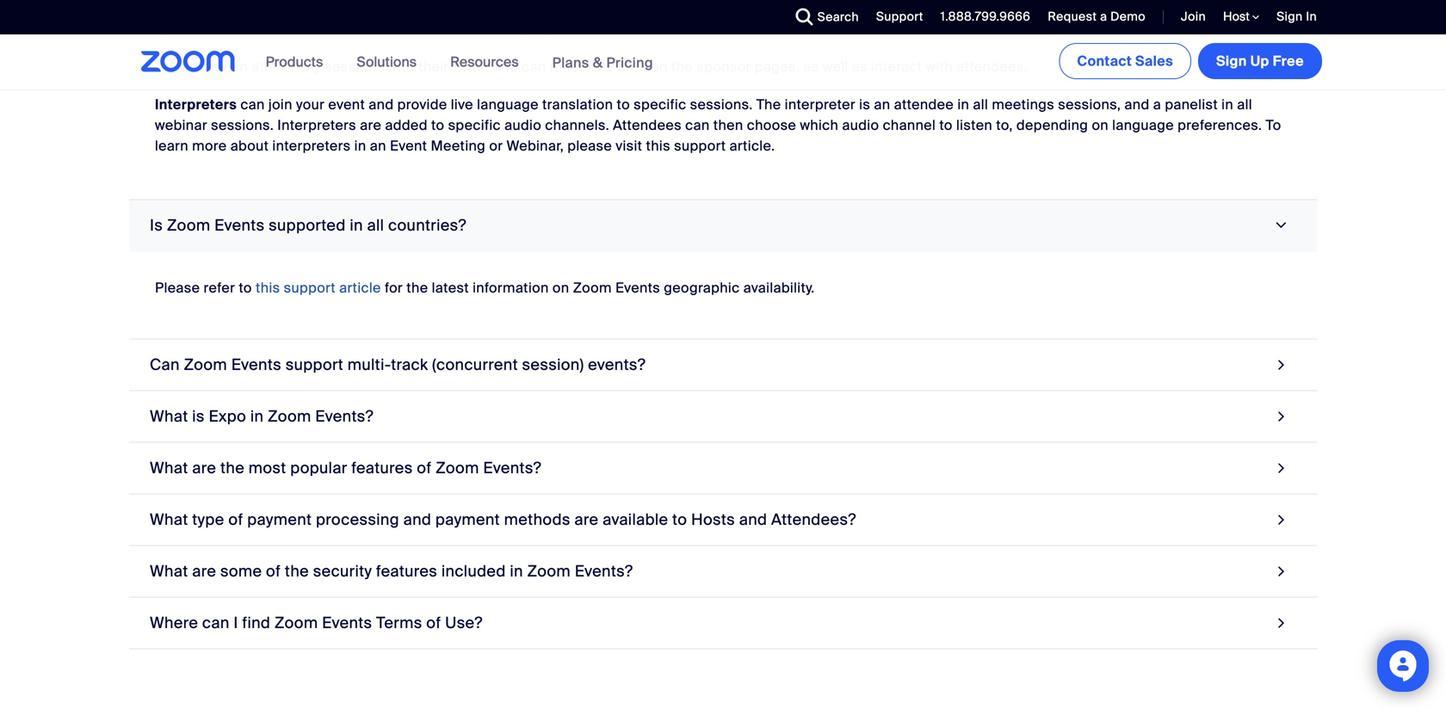 Task type: locate. For each thing, give the bounding box(es) containing it.
are down the event
[[360, 116, 382, 134]]

all inside is zoom events supported in all countries? dropdown button
[[367, 216, 384, 235]]

(concurrent
[[432, 355, 518, 375]]

can inside 'dropdown button'
[[202, 613, 230, 633]]

meetings navigation
[[1056, 34, 1326, 83]]

0 vertical spatial join
[[520, 20, 544, 38]]

0 horizontal spatial is
[[192, 407, 205, 427]]

attendees.
[[957, 58, 1028, 76]]

right image for use?
[[1274, 612, 1290, 635]]

1 horizontal spatial audio
[[842, 116, 879, 134]]

0 vertical spatial language
[[477, 95, 539, 114]]

what are the most popular features of zoom events? button
[[129, 443, 1317, 495]]

right image
[[1270, 218, 1294, 233], [1274, 353, 1290, 377], [1274, 457, 1290, 480], [1274, 508, 1290, 532], [1274, 560, 1290, 583], [1274, 612, 1290, 635]]

tab list
[[129, 0, 1317, 650]]

to right need
[[732, 20, 745, 38]]

2 payment from the left
[[436, 510, 500, 530]]

sessions up the event
[[325, 58, 384, 76]]

are inside can join your event and provide live language translation to specific sessions. the interpreter is an attendee in all meetings sessions, and a panelist in all webinar sessions. interpreters are added to specific audio channels. attendees can then choose which audio channel to listen to, depending on language preferences. to learn more about interpreters in an event meeting or webinar, please visit this support article.
[[360, 116, 382, 134]]

features up the terms
[[376, 562, 438, 582]]

what are some of the security features included in zoom events?
[[150, 562, 633, 582]]

and up solutions
[[388, 20, 414, 38]]

0 vertical spatial a
[[1101, 9, 1108, 25]]

right image
[[1274, 405, 1290, 428]]

0 vertical spatial features
[[352, 458, 413, 478]]

with up attendee
[[926, 58, 953, 76]]

1 vertical spatial is
[[192, 407, 205, 427]]

payment
[[247, 510, 312, 530], [436, 510, 500, 530]]

interpreters up interpreters
[[277, 116, 356, 134]]

payment up included
[[436, 510, 500, 530]]

1 horizontal spatial with
[[643, 20, 670, 38]]

all up listen
[[973, 95, 989, 114]]

2 vertical spatial support
[[286, 355, 344, 375]]

language right live
[[477, 95, 539, 114]]

1 horizontal spatial language
[[1113, 116, 1174, 134]]

what inside what is expo in zoom events? dropdown button
[[150, 407, 188, 427]]

zoom right can
[[184, 355, 227, 375]]

this support article link
[[256, 279, 381, 297]]

resources
[[450, 53, 519, 71]]

visit
[[616, 137, 643, 155]]

i
[[234, 613, 238, 633]]

can zoom events support multi-track (concurrent session) events? button
[[129, 340, 1317, 391]]

support left multi-
[[286, 355, 344, 375]]

and up what are some of the security features included in zoom events?
[[403, 510, 432, 530]]

to left hosts
[[673, 510, 687, 530]]

as left well at the right of the page
[[804, 58, 819, 76]]

right image inside 'what are the most popular features of zoom events?' dropdown button
[[1274, 457, 1290, 480]]

a left demo
[[1101, 9, 1108, 25]]

specific down chat
[[634, 95, 687, 114]]

sessions up the plans & pricing
[[580, 20, 639, 38]]

the inside dropdown button
[[220, 458, 245, 478]]

1 vertical spatial a
[[1154, 95, 1162, 114]]

or up well at the right of the page
[[814, 20, 828, 38]]

4 what from the top
[[150, 562, 188, 582]]

0 horizontal spatial a
[[1101, 9, 1108, 25]]

1 horizontal spatial sessions
[[580, 20, 639, 38]]

to inside dropdown button
[[673, 510, 687, 530]]

2 horizontal spatial events?
[[575, 562, 633, 582]]

1 horizontal spatial on
[[651, 58, 668, 76]]

1 horizontal spatial sessions.
[[690, 95, 753, 114]]

right image for events?
[[1274, 457, 1290, 480]]

hosts
[[691, 510, 735, 530]]

can
[[492, 20, 517, 38], [223, 58, 248, 76], [522, 58, 546, 76], [241, 95, 265, 114], [686, 116, 710, 134], [202, 613, 230, 633]]

audio right which
[[842, 116, 879, 134]]

1 vertical spatial features
[[376, 562, 438, 582]]

the right for
[[407, 279, 428, 297]]

1 vertical spatial sign
[[1217, 52, 1247, 70]]

and down contact sales
[[1125, 95, 1150, 114]]

on right chat
[[651, 58, 668, 76]]

countries?
[[388, 216, 467, 235]]

attendees inside can join your event and provide live language translation to specific sessions. the interpreter is an attendee in all meetings sessions, and a panelist in all webinar sessions. interpreters are added to specific audio channels. attendees can then choose which audio channel to listen to, depending on language preferences. to learn more about interpreters in an event meeting or webinar, please visit this support article.
[[613, 116, 682, 134]]

features up 'processing'
[[352, 458, 413, 478]]

language down panelist
[[1113, 116, 1174, 134]]

your left the event
[[296, 95, 325, 114]]

0 vertical spatial sessions.
[[690, 95, 753, 114]]

or inside can join your event and provide live language translation to specific sessions. the interpreter is an attendee in all meetings sessions, and a panelist in all webinar sessions. interpreters are added to specific audio channels. attendees can then choose which audio channel to listen to, depending on language preferences. to learn more about interpreters in an event meeting or webinar, please visit this support article.
[[489, 137, 503, 155]]

to down provide
[[431, 116, 445, 134]]

sessions.
[[690, 95, 753, 114], [211, 116, 274, 134]]

features
[[352, 458, 413, 478], [376, 562, 438, 582]]

1 horizontal spatial as
[[852, 58, 868, 76]]

on inside can join your event and provide live language translation to specific sessions. the interpreter is an attendee in all meetings sessions, and a panelist in all webinar sessions. interpreters are added to specific audio channels. attendees can then choose which audio channel to listen to, depending on language preferences. to learn more about interpreters in an event meeting or webinar, please visit this support article.
[[1092, 116, 1109, 134]]

events?
[[315, 407, 374, 427], [483, 458, 542, 478], [575, 562, 633, 582]]

in right expo
[[250, 407, 264, 427]]

what inside 'what are the most popular features of zoom events?' dropdown button
[[150, 458, 188, 478]]

sessions
[[580, 20, 639, 38], [325, 58, 384, 76]]

1 what from the top
[[150, 407, 188, 427]]

events up what is expo in zoom events?
[[231, 355, 282, 375]]

what are the most popular features of zoom events?
[[150, 458, 542, 478]]

what
[[150, 407, 188, 427], [150, 458, 188, 478], [150, 510, 188, 530], [150, 562, 188, 582]]

sign inside button
[[1217, 52, 1247, 70]]

right image inside what type of payment processing and payment methods are available to hosts and attendees? dropdown button
[[1274, 508, 1290, 532]]

0 horizontal spatial sessions
[[325, 58, 384, 76]]

1 vertical spatial specific
[[448, 116, 501, 134]]

1 horizontal spatial attendees
[[613, 116, 682, 134]]

0 horizontal spatial or
[[489, 137, 503, 155]]

zoom right the is
[[167, 216, 210, 235]]

depending
[[1017, 116, 1089, 134]]

request a demo
[[1048, 9, 1146, 25]]

in inside dropdown button
[[510, 562, 523, 582]]

0 vertical spatial events?
[[315, 407, 374, 427]]

is inside what is expo in zoom events? dropdown button
[[192, 407, 205, 427]]

with left the their
[[388, 58, 415, 76]]

0 vertical spatial is
[[859, 95, 871, 114]]

specific down live
[[448, 116, 501, 134]]

0 horizontal spatial attendees
[[418, 20, 488, 38]]

attendees up ticket
[[418, 20, 488, 38]]

2 horizontal spatial on
[[1092, 116, 1109, 134]]

sign for sign in
[[1277, 9, 1303, 25]]

right image inside what are some of the security features included in zoom events? dropdown button
[[1274, 560, 1290, 583]]

sign up free button
[[1199, 43, 1323, 79]]

of
[[417, 458, 432, 478], [228, 510, 243, 530], [266, 562, 281, 582], [426, 613, 441, 633]]

sign left up
[[1217, 52, 1247, 70]]

1 vertical spatial sessions
[[325, 58, 384, 76]]

to,
[[997, 116, 1013, 134]]

on right information
[[553, 279, 570, 297]]

on down "sessions,"
[[1092, 116, 1109, 134]]

2 what from the top
[[150, 458, 188, 478]]

interpreters,
[[299, 20, 385, 38]]

the
[[672, 58, 693, 76], [407, 279, 428, 297], [220, 458, 245, 478], [285, 562, 309, 582]]

sign left in
[[1277, 9, 1303, 25]]

can left attend
[[223, 58, 248, 76]]

support left article on the left top of page
[[284, 279, 336, 297]]

added
[[385, 116, 428, 134]]

1 payment from the left
[[247, 510, 312, 530]]

a left panelist
[[1154, 95, 1162, 114]]

are
[[360, 116, 382, 134], [192, 458, 216, 478], [575, 510, 599, 530], [192, 562, 216, 582]]

banner
[[121, 34, 1326, 91]]

is right interpreter
[[859, 95, 871, 114]]

0 vertical spatial your
[[548, 20, 576, 38]]

article
[[339, 279, 381, 297]]

0 horizontal spatial specific
[[448, 116, 501, 134]]

1 vertical spatial or
[[489, 137, 503, 155]]

in up listen
[[958, 95, 970, 114]]

0 horizontal spatial as
[[804, 58, 819, 76]]

sign
[[1277, 9, 1303, 25], [1217, 52, 1247, 70]]

sign in link
[[1264, 0, 1326, 34], [1277, 9, 1317, 25]]

in right included
[[510, 562, 523, 582]]

an left event
[[370, 137, 386, 155]]

their
[[419, 58, 449, 76]]

1 horizontal spatial sign
[[1277, 9, 1303, 25]]

can left i on the left bottom of page
[[202, 613, 230, 633]]

can left plans
[[522, 58, 546, 76]]

1 horizontal spatial or
[[814, 20, 828, 38]]

1 horizontal spatial this
[[646, 137, 671, 155]]

and right hosts
[[739, 510, 767, 530]]

the left "most"
[[220, 458, 245, 478]]

products button
[[266, 34, 331, 90]]

then
[[714, 116, 744, 134]]

0 horizontal spatial all
[[367, 216, 384, 235]]

zoom up "most"
[[268, 407, 311, 427]]

in right supported
[[350, 216, 363, 235]]

join link
[[1168, 0, 1211, 34], [1181, 9, 1206, 25]]

2 horizontal spatial all
[[1238, 95, 1253, 114]]

0 vertical spatial interpreters
[[155, 95, 237, 114]]

0 horizontal spatial payment
[[247, 510, 312, 530]]

events
[[215, 216, 265, 235], [616, 279, 660, 297], [231, 355, 282, 375], [322, 613, 372, 633]]

popular
[[290, 458, 348, 478]]

this right refer
[[256, 279, 280, 297]]

speakers, sponsors, interpreters, and attendees can join your sessions with no need to purchase or download zoom.
[[155, 20, 943, 38]]

1 vertical spatial on
[[1092, 116, 1109, 134]]

1 vertical spatial join
[[269, 95, 293, 114]]

what for what is expo in zoom events?
[[150, 407, 188, 427]]

0 horizontal spatial on
[[553, 279, 570, 297]]

or right meeting
[[489, 137, 503, 155]]

0 horizontal spatial your
[[296, 95, 325, 114]]

1 vertical spatial this
[[256, 279, 280, 297]]

support down then
[[674, 137, 726, 155]]

geographic
[[664, 279, 740, 297]]

sessions. up then
[[690, 95, 753, 114]]

this inside can join your event and provide live language translation to specific sessions. the interpreter is an attendee in all meetings sessions, and a panelist in all webinar sessions. interpreters are added to specific audio channels. attendees can then choose which audio channel to listen to, depending on language preferences. to learn more about interpreters in an event meeting or webinar, please visit this support article.
[[646, 137, 671, 155]]

the left security
[[285, 562, 309, 582]]

1 horizontal spatial an
[[874, 95, 891, 114]]

1 audio from the left
[[505, 116, 542, 134]]

in down the event
[[354, 137, 366, 155]]

contact sales link
[[1059, 43, 1192, 79]]

1 horizontal spatial is
[[859, 95, 871, 114]]

0 horizontal spatial sign
[[1217, 52, 1247, 70]]

events? down the available
[[575, 562, 633, 582]]

of inside 'what are the most popular features of zoom events?' dropdown button
[[417, 458, 432, 478]]

an up channel
[[874, 95, 891, 114]]

events inside 'dropdown button'
[[322, 613, 372, 633]]

0 vertical spatial sessions
[[580, 20, 639, 38]]

join inside can join your event and provide live language translation to specific sessions. the interpreter is an attendee in all meetings sessions, and a panelist in all webinar sessions. interpreters are added to specific audio channels. attendees can then choose which audio channel to listen to, depending on language preferences. to learn more about interpreters in an event meeting or webinar, please visit this support article.
[[269, 95, 293, 114]]

your
[[548, 20, 576, 38], [296, 95, 325, 114]]

1 as from the left
[[804, 58, 819, 76]]

as right well at the right of the page
[[852, 58, 868, 76]]

all up preferences.
[[1238, 95, 1253, 114]]

interpreters up webinar at the left top
[[155, 95, 237, 114]]

a
[[1101, 9, 1108, 25], [1154, 95, 1162, 114]]

an
[[874, 95, 891, 114], [370, 137, 386, 155]]

support
[[674, 137, 726, 155], [284, 279, 336, 297], [286, 355, 344, 375]]

attendees up visit
[[613, 116, 682, 134]]

0 horizontal spatial an
[[370, 137, 386, 155]]

0 vertical spatial sign
[[1277, 9, 1303, 25]]

and
[[388, 20, 414, 38], [493, 58, 518, 76], [369, 95, 394, 114], [1125, 95, 1150, 114], [403, 510, 432, 530], [739, 510, 767, 530]]

attendees
[[418, 20, 488, 38], [613, 116, 682, 134]]

all left 'countries?'
[[367, 216, 384, 235]]

0 vertical spatial this
[[646, 137, 671, 155]]

zoom up what type of payment processing and payment methods are available to hosts and attendees?
[[436, 458, 479, 478]]

for
[[385, 279, 403, 297]]

zoom
[[167, 216, 210, 235], [573, 279, 612, 297], [184, 355, 227, 375], [268, 407, 311, 427], [436, 458, 479, 478], [527, 562, 571, 582], [275, 613, 318, 633]]

0 horizontal spatial language
[[477, 95, 539, 114]]

1 horizontal spatial specific
[[634, 95, 687, 114]]

latest
[[432, 279, 469, 297]]

events down security
[[322, 613, 372, 633]]

1 horizontal spatial events?
[[483, 458, 542, 478]]

request a demo link
[[1035, 0, 1150, 34], [1048, 9, 1146, 25]]

this right visit
[[646, 137, 671, 155]]

zoom right "find"
[[275, 613, 318, 633]]

is
[[859, 95, 871, 114], [192, 407, 205, 427]]

included
[[442, 562, 506, 582]]

support inside can join your event and provide live language translation to specific sessions. the interpreter is an attendee in all meetings sessions, and a panelist in all webinar sessions. interpreters are added to specific audio channels. attendees can then choose which audio channel to listen to, depending on language preferences. to learn more about interpreters in an event meeting or webinar, please visit this support article.
[[674, 137, 726, 155]]

your up plans
[[548, 20, 576, 38]]

0 horizontal spatial audio
[[505, 116, 542, 134]]

on
[[651, 58, 668, 76], [1092, 116, 1109, 134], [553, 279, 570, 297]]

1 horizontal spatial interpreters
[[277, 116, 356, 134]]

meeting
[[431, 137, 486, 155]]

or
[[814, 20, 828, 38], [489, 137, 503, 155]]

multi-
[[348, 355, 391, 375]]

payment down "most"
[[247, 510, 312, 530]]

what inside what type of payment processing and payment methods are available to hosts and attendees? dropdown button
[[150, 510, 188, 530]]

1 horizontal spatial a
[[1154, 95, 1162, 114]]

moderate
[[550, 58, 615, 76]]

0 vertical spatial support
[[674, 137, 726, 155]]

zoom down methods
[[527, 562, 571, 582]]

speakers,
[[155, 20, 224, 38]]

methods
[[504, 510, 571, 530]]

sessions. up about
[[211, 116, 274, 134]]

find
[[242, 613, 271, 633]]

is inside can join your event and provide live language translation to specific sessions. the interpreter is an attendee in all meetings sessions, and a panelist in all webinar sessions. interpreters are added to specific audio channels. attendees can then choose which audio channel to listen to, depending on language preferences. to learn more about interpreters in an event meeting or webinar, please visit this support article.
[[859, 95, 871, 114]]

audio up webinar,
[[505, 116, 542, 134]]

are left some
[[192, 562, 216, 582]]

banner containing contact sales
[[121, 34, 1326, 91]]

support link
[[864, 0, 928, 34], [877, 9, 924, 25]]

right image inside where can i find zoom events terms of use? 'dropdown button'
[[1274, 612, 1290, 635]]

1 horizontal spatial payment
[[436, 510, 500, 530]]

is left expo
[[192, 407, 205, 427]]

3 what from the top
[[150, 510, 188, 530]]

1 vertical spatial your
[[296, 95, 325, 114]]

are up type
[[192, 458, 216, 478]]

2 vertical spatial on
[[553, 279, 570, 297]]

0 horizontal spatial join
[[269, 95, 293, 114]]

1 vertical spatial attendees
[[613, 116, 682, 134]]

ticket
[[453, 58, 490, 76]]

events? up what are the most popular features of zoom events? at the bottom of the page
[[315, 407, 374, 427]]

with left no
[[643, 20, 670, 38]]

channels.
[[545, 116, 610, 134]]

right image inside can zoom events support multi-track (concurrent session) events? dropdown button
[[1274, 353, 1290, 377]]

what inside what are some of the security features included in zoom events? dropdown button
[[150, 562, 188, 582]]

events? up what type of payment processing and payment methods are available to hosts and attendees?
[[483, 458, 542, 478]]

support
[[877, 9, 924, 25]]

0 horizontal spatial sessions.
[[211, 116, 274, 134]]

2 vertical spatial events?
[[575, 562, 633, 582]]

1 vertical spatial interpreters
[[277, 116, 356, 134]]

to right refer
[[239, 279, 252, 297]]

can join your event and provide live language translation to specific sessions. the interpreter is an attendee in all meetings sessions, and a panelist in all webinar sessions. interpreters are added to specific audio channels. attendees can then choose which audio channel to listen to, depending on language preferences. to learn more about interpreters in an event meeting or webinar, please visit this support article.
[[155, 95, 1282, 155]]



Task type: describe. For each thing, give the bounding box(es) containing it.
zoom inside can zoom events support multi-track (concurrent session) events? dropdown button
[[184, 355, 227, 375]]

chat
[[618, 58, 647, 76]]

sign for sign up free
[[1217, 52, 1247, 70]]

session)
[[522, 355, 584, 375]]

attend
[[252, 58, 295, 76]]

webinar,
[[507, 137, 564, 155]]

features inside dropdown button
[[376, 562, 438, 582]]

0 vertical spatial specific
[[634, 95, 687, 114]]

preferences.
[[1178, 116, 1263, 134]]

are left the available
[[575, 510, 599, 530]]

zoom inside what is expo in zoom events? dropdown button
[[268, 407, 311, 427]]

to down chat
[[617, 95, 630, 114]]

pages,
[[755, 58, 800, 76]]

track
[[391, 355, 428, 375]]

is zoom events supported in all countries? button
[[129, 200, 1317, 252]]

translation
[[543, 95, 613, 114]]

2 horizontal spatial with
[[926, 58, 953, 76]]

2 audio from the left
[[842, 116, 879, 134]]

1 horizontal spatial your
[[548, 20, 576, 38]]

provide
[[397, 95, 447, 114]]

where can i find zoom events terms of use? button
[[129, 598, 1317, 650]]

and up added
[[369, 95, 394, 114]]

join link left host
[[1168, 0, 1211, 34]]

features inside dropdown button
[[352, 458, 413, 478]]

join
[[1181, 9, 1206, 25]]

right image for in
[[1274, 560, 1290, 583]]

1 horizontal spatial all
[[973, 95, 989, 114]]

right image inside is zoom events supported in all countries? dropdown button
[[1270, 218, 1294, 233]]

up
[[1251, 52, 1270, 70]]

1 vertical spatial language
[[1113, 116, 1174, 134]]

0 horizontal spatial this
[[256, 279, 280, 297]]

1 vertical spatial support
[[284, 279, 336, 297]]

can
[[150, 355, 180, 375]]

the down no
[[672, 58, 693, 76]]

2 as from the left
[[852, 58, 868, 76]]

interpreters inside can join your event and provide live language translation to specific sessions. the interpreter is an attendee in all meetings sessions, and a panelist in all webinar sessions. interpreters are added to specific audio channels. attendees can then choose which audio channel to listen to, depending on language preferences. to learn more about interpreters in an event meeting or webinar, please visit this support article.
[[277, 116, 356, 134]]

what is expo in zoom events? button
[[129, 391, 1317, 443]]

event
[[328, 95, 365, 114]]

choose
[[747, 116, 797, 134]]

0 vertical spatial attendees
[[418, 20, 488, 38]]

webinar
[[155, 116, 207, 134]]

product information navigation
[[253, 34, 666, 91]]

about
[[230, 137, 269, 155]]

expo
[[209, 407, 246, 427]]

please
[[155, 279, 200, 297]]

availability.
[[744, 279, 815, 297]]

a inside can join your event and provide live language translation to specific sessions. the interpreter is an attendee in all meetings sessions, and a panelist in all webinar sessions. interpreters are added to specific audio channels. attendees can then choose which audio channel to listen to, depending on language preferences. to learn more about interpreters in an event meeting or webinar, please visit this support article.
[[1154, 95, 1162, 114]]

are inside dropdown button
[[192, 562, 216, 582]]

available
[[603, 510, 668, 530]]

what for what type of payment processing and payment methods are available to hosts and attendees?
[[150, 510, 188, 530]]

is
[[150, 216, 163, 235]]

pricing
[[607, 54, 653, 72]]

events left geographic
[[616, 279, 660, 297]]

can up about
[[241, 95, 265, 114]]

meetings
[[992, 95, 1055, 114]]

zoom.
[[900, 20, 943, 38]]

channel
[[883, 116, 936, 134]]

0 vertical spatial on
[[651, 58, 668, 76]]

sign up free
[[1217, 52, 1305, 70]]

plans
[[552, 54, 589, 72]]

article.
[[730, 137, 775, 155]]

any
[[298, 58, 321, 76]]

please refer to this support article for the latest information on zoom events geographic availability.
[[155, 279, 815, 297]]

need
[[694, 20, 728, 38]]

to left listen
[[940, 116, 953, 134]]

your inside can join your event and provide live language translation to specific sessions. the interpreter is an attendee in all meetings sessions, and a panelist in all webinar sessions. interpreters are added to specific audio channels. attendees can then choose which audio channel to listen to, depending on language preferences. to learn more about interpreters in an event meeting or webinar, please visit this support article.
[[296, 95, 325, 114]]

zoom inside is zoom events supported in all countries? dropdown button
[[167, 216, 210, 235]]

can up resources
[[492, 20, 517, 38]]

most
[[249, 458, 286, 478]]

right image for are
[[1274, 508, 1290, 532]]

interpreters
[[272, 137, 351, 155]]

1 horizontal spatial join
[[520, 20, 544, 38]]

products
[[266, 53, 323, 71]]

sponsor
[[697, 58, 751, 76]]

what is expo in zoom events?
[[150, 407, 374, 427]]

is zoom events supported in all countries?
[[150, 216, 467, 235]]

sponsors,
[[227, 20, 296, 38]]

can left then
[[686, 116, 710, 134]]

processing
[[316, 510, 399, 530]]

events up refer
[[215, 216, 265, 235]]

of inside what type of payment processing and payment methods are available to hosts and attendees? dropdown button
[[228, 510, 243, 530]]

panelist
[[1165, 95, 1218, 114]]

tab list containing is zoom events supported in all countries?
[[129, 0, 1317, 650]]

free
[[1273, 52, 1305, 70]]

of inside where can i find zoom events terms of use? 'dropdown button'
[[426, 613, 441, 633]]

0 vertical spatial or
[[814, 20, 828, 38]]

zoom up events? at the left bottom of the page
[[573, 279, 612, 297]]

sponsors
[[155, 58, 220, 76]]

1 vertical spatial an
[[370, 137, 386, 155]]

0 horizontal spatial events?
[[315, 407, 374, 427]]

in up preferences.
[[1222, 95, 1234, 114]]

host
[[1224, 9, 1253, 25]]

sessions,
[[1059, 95, 1121, 114]]

supported
[[269, 216, 346, 235]]

solutions button
[[357, 34, 425, 90]]

type
[[192, 510, 224, 530]]

demo
[[1111, 9, 1146, 25]]

search
[[818, 9, 859, 25]]

host button
[[1224, 9, 1260, 25]]

zoom inside what are some of the security features included in zoom events? dropdown button
[[527, 562, 571, 582]]

zoom inside 'what are the most popular features of zoom events?' dropdown button
[[436, 458, 479, 478]]

zoom logo image
[[141, 51, 236, 72]]

0 horizontal spatial with
[[388, 58, 415, 76]]

of inside what are some of the security features included in zoom events? dropdown button
[[266, 562, 281, 582]]

join link up the meetings navigation
[[1181, 9, 1206, 25]]

sign in
[[1277, 9, 1317, 25]]

0 horizontal spatial interpreters
[[155, 95, 237, 114]]

can zoom events support multi-track (concurrent session) events?
[[150, 355, 646, 375]]

live
[[451, 95, 473, 114]]

information
[[473, 279, 549, 297]]

contact sales
[[1078, 52, 1174, 70]]

where can i find zoom events terms of use?
[[150, 613, 483, 633]]

right image for events?
[[1274, 353, 1290, 377]]

attendee
[[894, 95, 954, 114]]

and right ticket
[[493, 58, 518, 76]]

in
[[1306, 9, 1317, 25]]

support inside dropdown button
[[286, 355, 344, 375]]

zoom inside where can i find zoom events terms of use? 'dropdown button'
[[275, 613, 318, 633]]

plans & pricing
[[552, 54, 653, 72]]

please
[[568, 137, 612, 155]]

download
[[832, 20, 896, 38]]

some
[[220, 562, 262, 582]]

0 vertical spatial an
[[874, 95, 891, 114]]

the inside dropdown button
[[285, 562, 309, 582]]

terms
[[376, 613, 422, 633]]

request
[[1048, 9, 1097, 25]]

use?
[[445, 613, 483, 633]]

events? inside dropdown button
[[575, 562, 633, 582]]

sponsors can attend any sessions with their ticket and can moderate chat on the sponsor pages, as well as interact with attendees.
[[155, 58, 1028, 76]]

&
[[593, 54, 603, 72]]

what type of payment processing and payment methods are available to hosts and attendees?
[[150, 510, 857, 530]]

search button
[[783, 0, 864, 34]]

well
[[823, 58, 849, 76]]

what for what are the most popular features of zoom events?
[[150, 458, 188, 478]]

interpreter
[[785, 95, 856, 114]]

no
[[674, 20, 690, 38]]

what type of payment processing and payment methods are available to hosts and attendees? button
[[129, 495, 1317, 546]]

more
[[192, 137, 227, 155]]

1 vertical spatial events?
[[483, 458, 542, 478]]

what are some of the security features included in zoom events? button
[[129, 546, 1317, 598]]

1 vertical spatial sessions.
[[211, 116, 274, 134]]

events?
[[588, 355, 646, 375]]

interact
[[872, 58, 922, 76]]

the
[[757, 95, 781, 114]]

purchase
[[748, 20, 811, 38]]

event
[[390, 137, 427, 155]]

what for what are some of the security features included in zoom events?
[[150, 562, 188, 582]]



Task type: vqa. For each thing, say whether or not it's contained in the screenshot.
SIGN UP FREE button
yes



